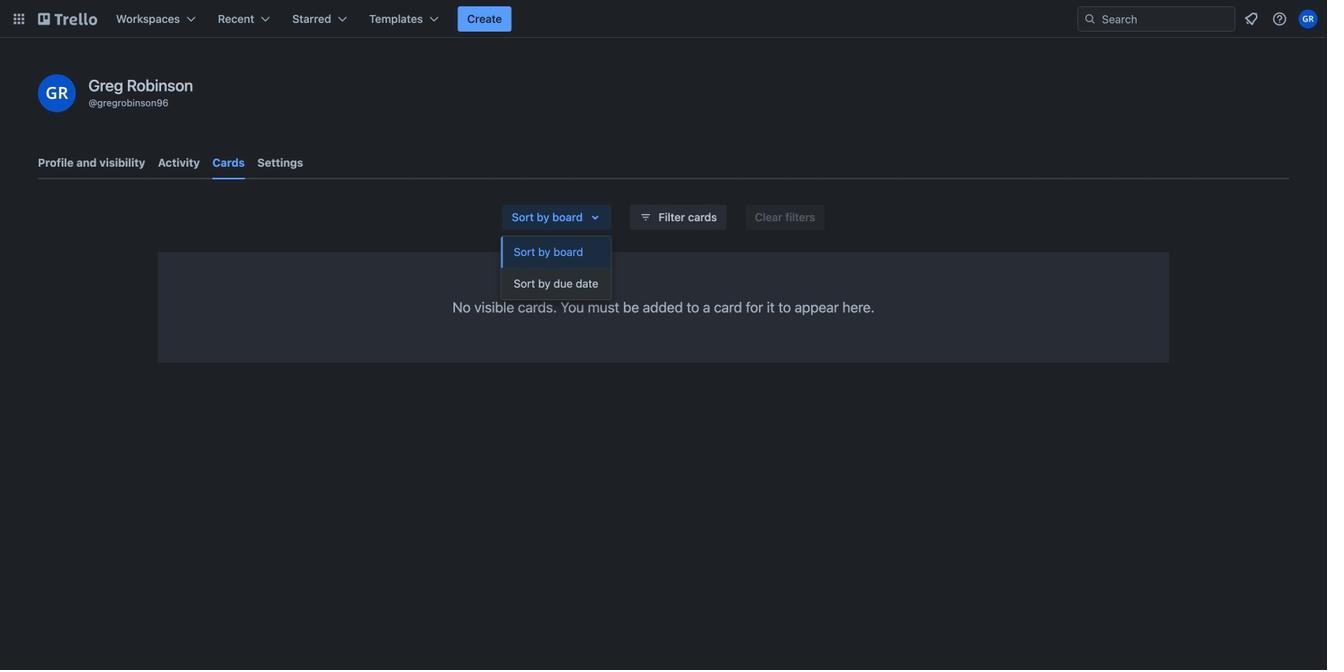 Task type: locate. For each thing, give the bounding box(es) containing it.
greg robinson (gregrobinson96) image down back to home image
[[38, 74, 76, 112]]

primary element
[[0, 0, 1328, 38]]

search image
[[1084, 13, 1097, 25]]

open information menu image
[[1272, 11, 1288, 27]]

back to home image
[[38, 6, 97, 32]]

0 horizontal spatial greg robinson (gregrobinson96) image
[[38, 74, 76, 112]]

menu
[[501, 236, 611, 299]]

1 horizontal spatial greg robinson (gregrobinson96) image
[[1299, 9, 1318, 28]]

greg robinson (gregrobinson96) image right "open information menu" image
[[1299, 9, 1318, 28]]

greg robinson (gregrobinson96) image
[[1299, 9, 1318, 28], [38, 74, 76, 112]]

1 vertical spatial greg robinson (gregrobinson96) image
[[38, 74, 76, 112]]



Task type: vqa. For each thing, say whether or not it's contained in the screenshot.
the bottommost Greg Robinson (Gregrobinson96) image
yes



Task type: describe. For each thing, give the bounding box(es) containing it.
0 notifications image
[[1242, 9, 1261, 28]]

0 vertical spatial greg robinson (gregrobinson96) image
[[1299, 9, 1318, 28]]

Search field
[[1097, 8, 1235, 30]]



